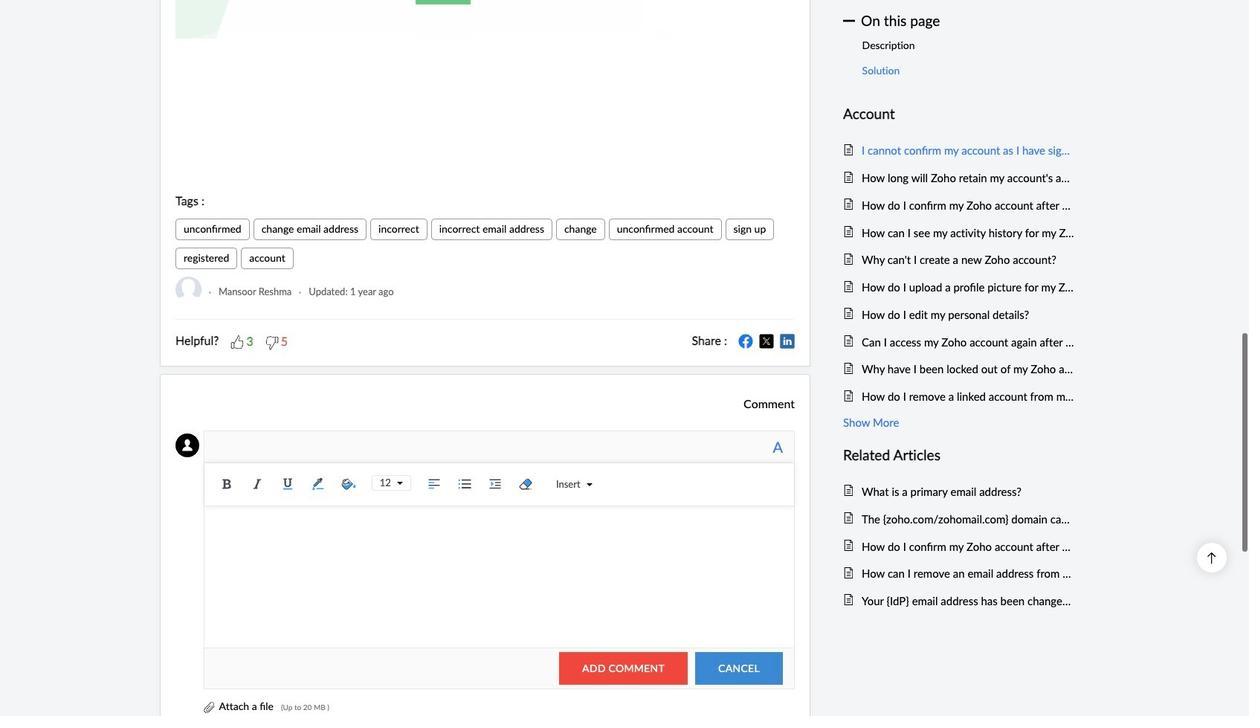 Task type: describe. For each thing, give the bounding box(es) containing it.
indent image
[[484, 473, 506, 495]]

background color image
[[337, 473, 360, 495]]

twitter image
[[759, 334, 774, 349]]

font color image
[[307, 473, 329, 495]]

bold (ctrl+b) image
[[215, 473, 238, 495]]

underline (ctrl+u) image
[[276, 473, 299, 495]]

facebook image
[[738, 334, 753, 349]]

1 heading from the top
[[843, 103, 1075, 126]]

align image
[[423, 473, 445, 495]]

clear formatting image
[[514, 473, 537, 495]]



Task type: locate. For each thing, give the bounding box(es) containing it.
linkedin image
[[780, 334, 795, 349]]

heading
[[843, 103, 1075, 126], [843, 444, 1075, 467]]

font size image
[[391, 480, 403, 486]]

a gif showing how to edit the email address that is registered incorrectly. image
[[175, 0, 795, 39]]

insert options image
[[580, 482, 592, 488]]

0 vertical spatial heading
[[843, 103, 1075, 126]]

1 vertical spatial heading
[[843, 444, 1075, 467]]

2 heading from the top
[[843, 444, 1075, 467]]

italic (ctrl+i) image
[[246, 473, 268, 495]]

lists image
[[454, 473, 476, 495]]



